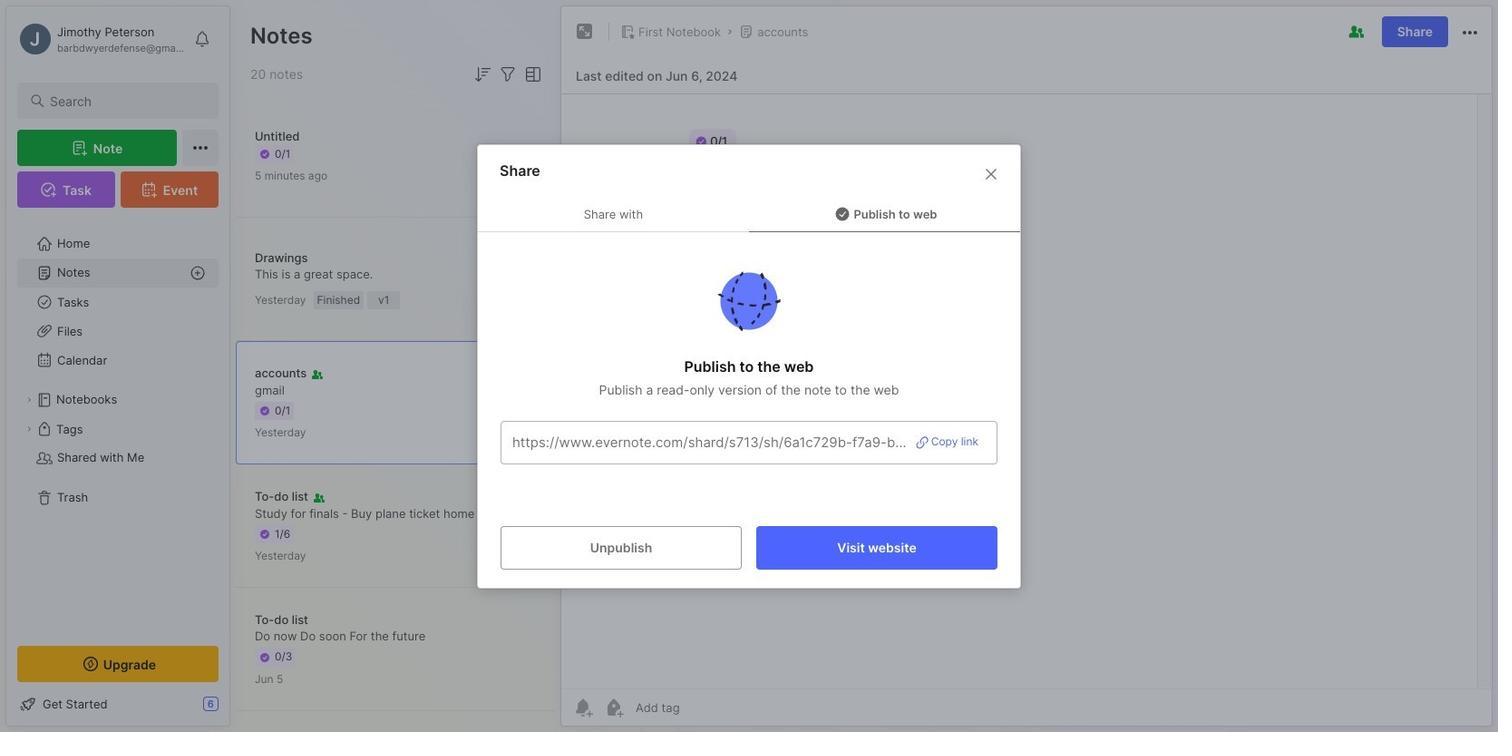 Task type: describe. For each thing, give the bounding box(es) containing it.
Search text field
[[50, 93, 202, 110]]

add a reminder image
[[572, 697, 594, 718]]

expand notebooks image
[[24, 395, 34, 406]]

tree inside main element
[[6, 219, 230, 630]]

2 tab from the left
[[749, 195, 1021, 232]]

note window element
[[561, 5, 1493, 727]]

none search field inside main element
[[50, 90, 202, 112]]

1 tab from the left
[[478, 195, 749, 232]]

close image
[[981, 163, 1002, 185]]

Note Editor text field
[[562, 93, 1492, 689]]



Task type: locate. For each thing, give the bounding box(es) containing it.
expand tags image
[[24, 424, 34, 435]]

expand note image
[[574, 21, 596, 43]]

tree
[[6, 219, 230, 630]]

tab
[[478, 195, 749, 232], [749, 195, 1021, 232]]

add tag image
[[603, 697, 625, 718]]

tab list
[[478, 195, 1021, 232]]

None search field
[[50, 90, 202, 112]]

main element
[[0, 0, 236, 732]]



Task type: vqa. For each thing, say whether or not it's contained in the screenshot.
Copy Internal Link field
no



